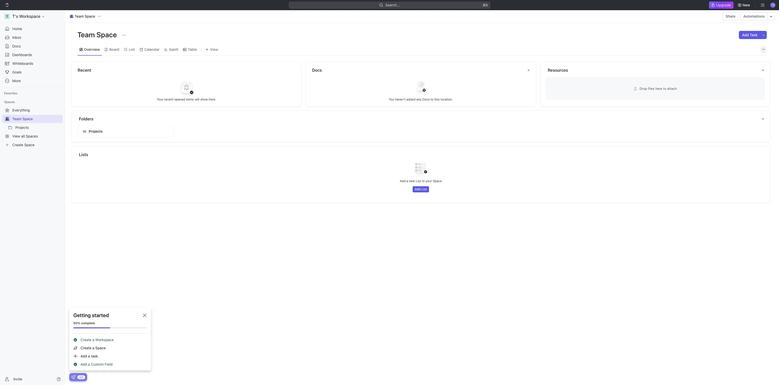 Task type: locate. For each thing, give the bounding box(es) containing it.
view inside view button
[[210, 47, 218, 51]]

team down everything
[[12, 117, 21, 121]]

1 vertical spatial team space
[[77, 30, 118, 39]]

list right new
[[416, 179, 421, 183]]

1 horizontal spatial workspace
[[95, 338, 114, 342]]

no most used docs image
[[411, 77, 431, 97]]

add down add a task
[[80, 363, 87, 367]]

share button
[[723, 12, 739, 20]]

opened
[[174, 97, 185, 101]]

create down 'all' on the top
[[12, 143, 23, 147]]

add
[[742, 33, 749, 37], [400, 179, 406, 183], [415, 188, 421, 191], [80, 354, 87, 359], [80, 363, 87, 367]]

view inside view all spaces link
[[12, 134, 20, 138]]

space
[[85, 14, 95, 18], [96, 30, 117, 39], [22, 117, 33, 121], [24, 143, 34, 147], [433, 179, 442, 183], [95, 346, 106, 351]]

team space link
[[68, 13, 96, 19], [12, 115, 62, 123]]

create a space
[[80, 346, 106, 351]]

add a new list to your space
[[400, 179, 442, 183]]

tree
[[2, 106, 63, 149]]

add for add a custom field
[[80, 363, 87, 367]]

custom
[[91, 363, 104, 367]]

add left "task"
[[742, 33, 749, 37]]

spaces
[[4, 100, 15, 104], [26, 134, 38, 138]]

2 vertical spatial docs
[[422, 97, 430, 101]]

create up create a space
[[80, 338, 91, 342]]

0 horizontal spatial projects
[[15, 125, 29, 130]]

gantt
[[169, 47, 178, 51]]

2 vertical spatial team space
[[12, 117, 33, 121]]

list inside "add list" button
[[422, 188, 427, 191]]

onboarding checklist button image
[[71, 376, 75, 380]]

here.
[[209, 97, 216, 101]]

1 vertical spatial team space link
[[12, 115, 62, 123]]

1 vertical spatial to
[[431, 97, 434, 101]]

0 horizontal spatial list
[[129, 47, 135, 51]]

add left new
[[400, 179, 406, 183]]

space down everything link
[[22, 117, 33, 121]]

0 vertical spatial spaces
[[4, 100, 15, 104]]

1 horizontal spatial view
[[210, 47, 218, 51]]

lists
[[79, 153, 88, 157]]

whiteboards
[[12, 61, 33, 66]]

list down add a new list to your space
[[422, 188, 427, 191]]

0 horizontal spatial workspace
[[19, 14, 40, 19]]

add task button
[[739, 31, 761, 39]]

show
[[200, 97, 208, 101]]

list
[[129, 47, 135, 51], [416, 179, 421, 183], [422, 188, 427, 191]]

team space right user group image
[[75, 14, 95, 18]]

1 vertical spatial list
[[416, 179, 421, 183]]

invite
[[13, 377, 22, 382]]

2 horizontal spatial docs
[[422, 97, 430, 101]]

team inside sidebar navigation
[[12, 117, 21, 121]]

board
[[109, 47, 119, 51]]

will
[[195, 97, 199, 101]]

spaces up "create space" link
[[26, 134, 38, 138]]

to
[[663, 86, 666, 91], [431, 97, 434, 101], [422, 179, 425, 183]]

complete
[[81, 322, 95, 326]]

0 horizontal spatial view
[[12, 134, 20, 138]]

0 vertical spatial list
[[129, 47, 135, 51]]

automations
[[743, 14, 765, 18]]

tree containing everything
[[2, 106, 63, 149]]

a left new
[[406, 179, 408, 183]]

started
[[92, 313, 109, 319]]

1 vertical spatial view
[[12, 134, 20, 138]]

view right table at the left of page
[[210, 47, 218, 51]]

this
[[434, 97, 440, 101]]

1 horizontal spatial projects
[[89, 129, 103, 134]]

list inside list link
[[129, 47, 135, 51]]

recent
[[164, 97, 173, 101]]

0 vertical spatial view
[[210, 47, 218, 51]]

team space down everything
[[12, 117, 33, 121]]

to left this
[[431, 97, 434, 101]]

2 vertical spatial list
[[422, 188, 427, 191]]

create up add a task
[[80, 346, 91, 351]]

no lists icon. image
[[411, 159, 431, 179]]

1 vertical spatial docs
[[312, 68, 322, 73]]

workspace up create a space
[[95, 338, 114, 342]]

calendar
[[144, 47, 160, 51]]

workspace up home link
[[19, 14, 40, 19]]

0 vertical spatial docs
[[12, 44, 21, 48]]

2 horizontal spatial list
[[422, 188, 427, 191]]

projects
[[15, 125, 29, 130], [89, 129, 103, 134]]

0 vertical spatial create
[[12, 143, 23, 147]]

1 horizontal spatial spaces
[[26, 134, 38, 138]]

onboarding checklist button element
[[71, 376, 75, 380]]

add down add a new list to your space
[[415, 188, 421, 191]]

projects down folders
[[89, 129, 103, 134]]

view left 'all' on the top
[[12, 134, 20, 138]]

0 vertical spatial workspace
[[19, 14, 40, 19]]

create for create a space
[[80, 346, 91, 351]]

1 horizontal spatial to
[[431, 97, 434, 101]]

a for new
[[406, 179, 408, 183]]

add for add list
[[415, 188, 421, 191]]

0 vertical spatial team
[[75, 14, 84, 18]]

recent
[[78, 68, 91, 73]]

location.
[[441, 97, 453, 101]]

1 vertical spatial create
[[80, 338, 91, 342]]

0 vertical spatial team space link
[[68, 13, 96, 19]]

0 horizontal spatial spaces
[[4, 100, 15, 104]]

2 vertical spatial create
[[80, 346, 91, 351]]

list link
[[128, 46, 135, 53]]

a left the task
[[88, 354, 90, 359]]

items
[[186, 97, 194, 101]]

home link
[[2, 25, 63, 33]]

to right here
[[663, 86, 666, 91]]

create space
[[12, 143, 34, 147]]

tree inside sidebar navigation
[[2, 106, 63, 149]]

1 horizontal spatial list
[[416, 179, 421, 183]]

0 vertical spatial to
[[663, 86, 666, 91]]

list right board
[[129, 47, 135, 51]]

any
[[416, 97, 422, 101]]

tb button
[[769, 1, 777, 9]]

a up the task
[[92, 346, 94, 351]]

0 horizontal spatial docs
[[12, 44, 21, 48]]

spaces down "favorites" button
[[4, 100, 15, 104]]

create a workspace
[[80, 338, 114, 342]]

0 horizontal spatial to
[[422, 179, 425, 183]]

favorites button
[[2, 90, 20, 97]]

team space
[[75, 14, 95, 18], [77, 30, 118, 39], [12, 117, 33, 121]]

board link
[[108, 46, 119, 53]]

space down create a workspace
[[95, 346, 106, 351]]

a down add a task
[[88, 363, 90, 367]]

2 horizontal spatial to
[[663, 86, 666, 91]]

task
[[91, 354, 98, 359]]

automations button
[[741, 13, 767, 20]]

tb
[[771, 3, 775, 6]]

dashboards link
[[2, 51, 63, 59]]

everything link
[[2, 106, 62, 114]]

more
[[12, 79, 21, 83]]

projects inside button
[[89, 129, 103, 134]]

share
[[726, 14, 735, 18]]

2 vertical spatial team
[[12, 117, 21, 121]]

team up overview link
[[77, 30, 95, 39]]

projects up 'all' on the top
[[15, 125, 29, 130]]

add for add a new list to your space
[[400, 179, 406, 183]]

drop files here to attach
[[640, 86, 677, 91]]

a
[[406, 179, 408, 183], [92, 338, 94, 342], [92, 346, 94, 351], [88, 354, 90, 359], [88, 363, 90, 367]]

view
[[210, 47, 218, 51], [12, 134, 20, 138]]

a up create a space
[[92, 338, 94, 342]]

create
[[12, 143, 23, 147], [80, 338, 91, 342], [80, 346, 91, 351]]

add for add task
[[742, 33, 749, 37]]

team space up overview
[[77, 30, 118, 39]]

files
[[648, 86, 654, 91]]

add a custom field
[[80, 363, 113, 367]]

a for space
[[92, 346, 94, 351]]

add for add a task
[[80, 354, 87, 359]]

team right user group image
[[75, 14, 84, 18]]

added
[[406, 97, 416, 101]]

docs
[[12, 44, 21, 48], [312, 68, 322, 73], [422, 97, 430, 101]]

goals
[[12, 70, 22, 74]]

team
[[75, 14, 84, 18], [77, 30, 95, 39], [12, 117, 21, 121]]

here
[[655, 86, 662, 91]]

to left your
[[422, 179, 425, 183]]

docs inside docs link
[[12, 44, 21, 48]]

add left the task
[[80, 354, 87, 359]]

new button
[[736, 1, 753, 9]]

1 vertical spatial team
[[77, 30, 95, 39]]

overview
[[84, 47, 100, 51]]

create inside "create space" link
[[12, 143, 23, 147]]

0 horizontal spatial team space link
[[12, 115, 62, 123]]

1 horizontal spatial docs
[[312, 68, 322, 73]]



Task type: describe. For each thing, give the bounding box(es) containing it.
view button
[[203, 43, 220, 55]]

you
[[389, 97, 394, 101]]

view for view
[[210, 47, 218, 51]]

50%
[[73, 322, 80, 326]]

sidebar navigation
[[0, 10, 66, 386]]

new
[[743, 3, 750, 7]]

resources
[[548, 68, 568, 73]]

create for create a workspace
[[80, 338, 91, 342]]

folders button
[[79, 116, 757, 122]]

overview link
[[83, 46, 100, 53]]

view all spaces
[[12, 134, 38, 138]]

1 vertical spatial spaces
[[26, 134, 38, 138]]

t
[[6, 14, 8, 18]]

team space inside sidebar navigation
[[12, 117, 33, 121]]

add list button
[[413, 187, 429, 193]]

2 vertical spatial to
[[422, 179, 425, 183]]

all
[[21, 134, 25, 138]]

whiteboards link
[[2, 60, 63, 68]]

create for create space
[[12, 143, 23, 147]]

new
[[409, 179, 415, 183]]

getting started
[[73, 313, 109, 319]]

create space link
[[2, 141, 62, 149]]

user group image
[[70, 15, 73, 18]]

space up board link
[[96, 30, 117, 39]]

gantt link
[[168, 46, 178, 53]]

favorites
[[4, 91, 18, 95]]

your recent opened items will show here.
[[157, 97, 216, 101]]

no recent items image
[[176, 77, 197, 97]]

more button
[[2, 77, 63, 85]]

lists button
[[79, 152, 764, 158]]

⌘k
[[483, 3, 488, 7]]

attach
[[667, 86, 677, 91]]

50% complete
[[73, 322, 95, 326]]

t's workspace, , element
[[5, 14, 10, 19]]

docs link
[[2, 42, 63, 50]]

projects inside sidebar navigation
[[15, 125, 29, 130]]

a for workspace
[[92, 338, 94, 342]]

projects link
[[15, 124, 62, 132]]

you haven't added any docs to this location.
[[389, 97, 453, 101]]

goals link
[[2, 68, 63, 76]]

home
[[12, 27, 22, 31]]

table
[[188, 47, 197, 51]]

add task
[[742, 33, 758, 37]]

add list
[[415, 188, 427, 191]]

inbox link
[[2, 33, 63, 42]]

space down view all spaces link
[[24, 143, 34, 147]]

task
[[750, 33, 758, 37]]

view all spaces link
[[2, 132, 62, 141]]

close image
[[143, 314, 146, 318]]

your
[[426, 179, 432, 183]]

getting
[[73, 313, 91, 319]]

field
[[105, 363, 113, 367]]

table link
[[187, 46, 197, 53]]

workspace inside sidebar navigation
[[19, 14, 40, 19]]

a for task
[[88, 354, 90, 359]]

user group image
[[5, 118, 9, 121]]

t's workspace
[[12, 14, 40, 19]]

1 horizontal spatial team space link
[[68, 13, 96, 19]]

haven't
[[395, 97, 406, 101]]

1 vertical spatial workspace
[[95, 338, 114, 342]]

add a task
[[80, 354, 98, 359]]

a for custom
[[88, 363, 90, 367]]

calendar link
[[143, 46, 160, 53]]

t's
[[12, 14, 18, 19]]

view for view all spaces
[[12, 134, 20, 138]]

2/4
[[79, 376, 83, 379]]

view button
[[203, 46, 220, 53]]

0 vertical spatial team space
[[75, 14, 95, 18]]

search...
[[385, 3, 400, 7]]

upgrade link
[[709, 2, 734, 9]]

your
[[157, 97, 163, 101]]

upgrade
[[716, 3, 731, 7]]

folders
[[79, 117, 93, 121]]

projects button
[[78, 125, 174, 138]]

everything
[[12, 108, 30, 112]]

drop
[[640, 86, 647, 91]]

inbox
[[12, 35, 21, 40]]

space right user group image
[[85, 14, 95, 18]]

space right your
[[433, 179, 442, 183]]

resources button
[[547, 67, 757, 73]]



